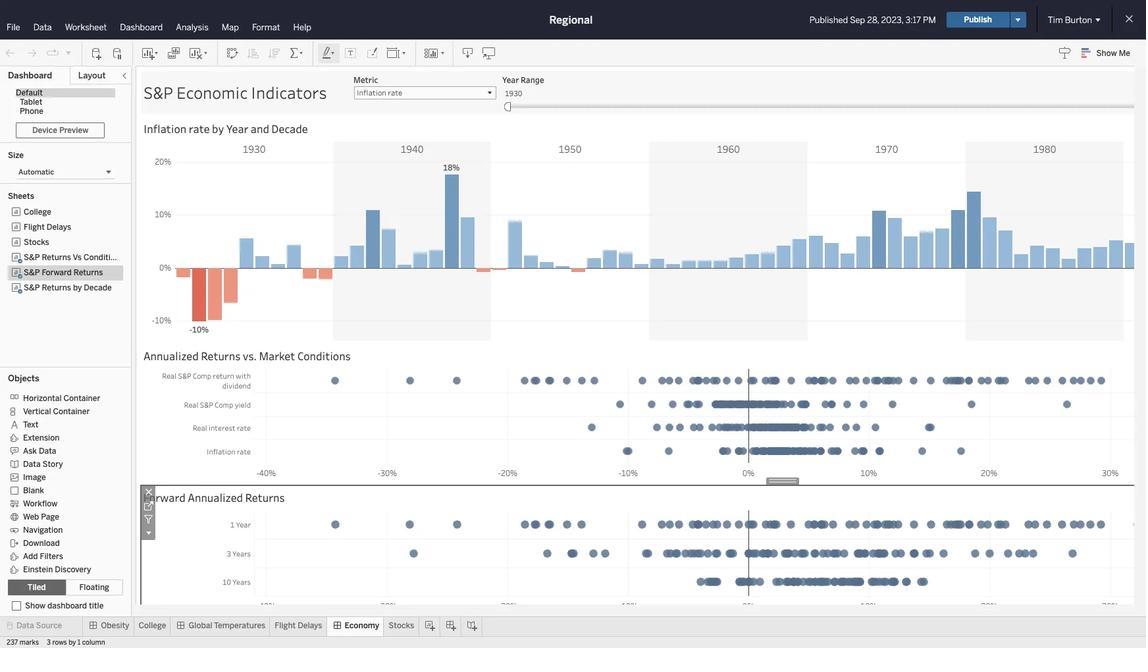 Task type: describe. For each thing, give the bounding box(es) containing it.
0 vertical spatial forward
[[42, 268, 72, 277]]

by for decade
[[73, 283, 82, 293]]

tim burton
[[1049, 15, 1093, 25]]

1930
[[505, 88, 523, 98]]

market
[[259, 349, 295, 363]]

source
[[36, 621, 62, 630]]

year range
[[503, 74, 545, 85]]

1
[[78, 639, 81, 647]]

vertical
[[23, 407, 51, 416]]

open and edit this workbook in tableau desktop image
[[483, 46, 496, 60]]

undo image
[[4, 46, 17, 60]]

vs
[[73, 253, 82, 262]]

download option
[[8, 536, 114, 549]]

download image
[[462, 46, 475, 60]]

einstein
[[23, 565, 53, 574]]

data story option
[[8, 457, 114, 470]]

extension
[[23, 433, 60, 443]]

pm
[[924, 15, 937, 25]]

replay animation image
[[65, 48, 72, 56]]

publish button
[[947, 12, 1010, 28]]

2023,
[[882, 15, 904, 25]]

and
[[251, 122, 269, 135]]

0 vertical spatial conditions
[[84, 253, 124, 262]]

horizontal container
[[23, 394, 100, 403]]

map
[[222, 22, 239, 32]]

publish
[[965, 15, 993, 24]]

sort ascending image
[[247, 46, 260, 60]]

s&p for s&p economic indicators
[[144, 81, 173, 103]]

new data source image
[[90, 46, 103, 60]]

marks
[[20, 639, 39, 647]]

filters
[[40, 552, 63, 561]]

device
[[32, 126, 57, 135]]

clear sheet image
[[188, 46, 210, 60]]

ask data option
[[8, 444, 114, 457]]

annualized returns vs. market conditions
[[144, 349, 351, 363]]

data source
[[16, 621, 62, 630]]

1970, Decade. Press Space to toggle selection. Press Escape to go back to the left margin. Use arrow keys to navigate headers text field
[[808, 142, 966, 155]]

indicators
[[251, 81, 327, 103]]

sep
[[851, 15, 866, 25]]

3 Years, Metric. Press Space to toggle selection. Press Escape to go back to the left margin. Use arrow keys to navigate headers text field
[[141, 539, 254, 568]]

title
[[89, 601, 104, 611]]

einstein discovery option
[[8, 563, 114, 576]]

burton
[[1066, 15, 1093, 25]]

new worksheet image
[[141, 46, 159, 60]]

einstein discovery
[[23, 565, 91, 574]]

global temperatures
[[189, 621, 266, 630]]

vertical container
[[23, 407, 90, 416]]

1 vertical spatial marks. press enter to open the view data window.. use arrow keys to navigate data visualization elements. image
[[254, 369, 1147, 464]]

published sep 28, 2023, 3:17 pm
[[810, 15, 937, 25]]

workflow
[[23, 499, 58, 508]]

objects
[[8, 374, 39, 383]]

dashboard
[[47, 601, 87, 611]]

global
[[189, 621, 212, 630]]

s&p returns vs conditions
[[24, 253, 124, 262]]

file
[[7, 22, 20, 32]]

show me
[[1097, 49, 1131, 58]]

show for show dashboard title
[[25, 601, 46, 611]]

rows
[[52, 639, 67, 647]]

1 vertical spatial flight
[[275, 621, 296, 630]]

1 vertical spatial dashboard
[[8, 70, 52, 80]]

0 horizontal spatial year
[[226, 122, 249, 135]]

list box containing college
[[8, 205, 124, 363]]

page
[[41, 512, 59, 522]]

28,
[[868, 15, 880, 25]]

image
[[23, 473, 46, 482]]

download
[[23, 539, 60, 548]]

container for horizontal container
[[64, 394, 100, 403]]

237
[[7, 639, 18, 647]]

fit image
[[387, 46, 408, 60]]

tablet
[[20, 98, 42, 107]]

economy
[[345, 621, 380, 630]]

1 vertical spatial decade
[[84, 283, 112, 293]]

0 horizontal spatial flight
[[24, 223, 45, 232]]

show dashboard title
[[25, 601, 104, 611]]

device preview
[[32, 126, 89, 135]]

1 vertical spatial annualized
[[188, 490, 243, 504]]

help
[[294, 22, 312, 32]]

conditions inside s&p economic indicators application
[[298, 349, 351, 363]]

default tablet phone
[[16, 88, 43, 116]]

column
[[82, 639, 105, 647]]

economic
[[177, 81, 248, 103]]

pause auto updates image
[[111, 46, 125, 60]]

default
[[16, 88, 43, 98]]

regional
[[550, 14, 593, 26]]

vertical container option
[[8, 405, 114, 418]]

show for show me
[[1097, 49, 1118, 58]]

temperatures
[[214, 621, 266, 630]]

2 vertical spatial marks. press enter to open the view data window.. use arrow keys to navigate data visualization elements. image
[[254, 511, 1147, 597]]

analysis
[[176, 22, 209, 32]]

blank
[[23, 486, 44, 495]]

1 horizontal spatial delays
[[298, 621, 323, 630]]

s&p economic indicators
[[144, 81, 327, 103]]

rate
[[189, 122, 210, 135]]

vs.
[[243, 349, 257, 363]]

3
[[47, 639, 51, 647]]

1950, Decade. Press Space to toggle selection. Press Escape to go back to the left margin. Use arrow keys to navigate headers text field
[[491, 142, 650, 155]]

by for year
[[212, 122, 224, 135]]

web page
[[23, 512, 59, 522]]

web
[[23, 512, 39, 522]]

1960, Decade. Press Space to toggle selection. Press Escape to go back to the left margin. Use arrow keys to navigate headers text field
[[650, 142, 808, 155]]

ask data
[[23, 447, 56, 456]]

1 Year, Metric. Press Space to toggle selection. Press Escape to go back to the left margin. Use arrow keys to navigate headers text field
[[141, 511, 254, 539]]

phone
[[20, 107, 43, 116]]

1980, Decade. Press Space to toggle selection. Press Escape to go back to the left margin. Use arrow keys to navigate headers text field
[[966, 142, 1125, 155]]

data story
[[23, 460, 63, 469]]

decade inside s&p economic indicators application
[[272, 122, 308, 135]]

0 vertical spatial marks. press enter to open the view data window.. use arrow keys to navigate data visualization elements. image
[[175, 155, 1147, 341]]

show/hide cards image
[[424, 46, 445, 60]]



Task type: locate. For each thing, give the bounding box(es) containing it.
redo image
[[25, 46, 38, 60]]

blank option
[[8, 484, 114, 497]]

dashboard up the new worksheet image
[[120, 22, 163, 32]]

format
[[252, 22, 280, 32]]

remove from dashboard image
[[142, 485, 155, 499]]

s&p up inflation
[[144, 81, 173, 103]]

forward
[[42, 268, 72, 277], [144, 490, 186, 504]]

1 vertical spatial forward
[[144, 490, 186, 504]]

marks. press enter to open the view data window.. use arrow keys to navigate data visualization elements. image
[[175, 155, 1147, 341], [254, 369, 1147, 464], [254, 511, 1147, 597]]

delays up s&p returns vs conditions
[[47, 223, 71, 232]]

1930, Decade. Press Space to toggle selection. Press Escape to go back to the left margin. Use arrow keys to navigate headers text field
[[175, 142, 333, 155]]

1 vertical spatial college
[[139, 621, 166, 630]]

returns for annualized returns vs. market conditions
[[201, 349, 241, 363]]

0 horizontal spatial stocks
[[24, 238, 49, 247]]

use as filter image
[[142, 513, 155, 526]]

container up vertical container option
[[64, 394, 100, 403]]

show me button
[[1076, 43, 1143, 63]]

s&p down the s&p forward returns
[[24, 283, 40, 293]]

tiled
[[28, 583, 46, 592]]

by down the s&p forward returns
[[73, 283, 82, 293]]

container inside option
[[53, 407, 90, 416]]

forward inside s&p economic indicators application
[[144, 490, 186, 504]]

stocks up s&p returns vs conditions
[[24, 238, 49, 247]]

Inflation rate, Metric. Press Space to toggle selection. Press Escape to go back to the left margin. Use arrow keys to navigate headers text field
[[141, 439, 254, 463]]

1 vertical spatial stocks
[[389, 621, 415, 630]]

workflow option
[[8, 497, 114, 510]]

s&p inside application
[[144, 81, 173, 103]]

ask
[[23, 447, 37, 456]]

s&p forward returns
[[24, 268, 103, 277]]

1 horizontal spatial show
[[1097, 49, 1118, 58]]

replay animation image
[[46, 46, 59, 60]]

sort descending image
[[268, 46, 281, 60]]

horizontal
[[23, 394, 62, 403]]

by inside s&p economic indicators application
[[212, 122, 224, 135]]

forward up use as filter icon
[[144, 490, 186, 504]]

1 vertical spatial by
[[73, 283, 82, 293]]

stocks right economy
[[389, 621, 415, 630]]

container for vertical container
[[53, 407, 90, 416]]

metric
[[354, 74, 378, 85]]

s&p
[[144, 81, 173, 103], [24, 253, 40, 262], [24, 268, 40, 277], [24, 283, 40, 293]]

annualized up real s&p comp return with dividend, metric. press space to toggle selection. press escape to go back to the left margin. use arrow keys to navigate headers text field
[[144, 349, 199, 363]]

text option
[[8, 418, 114, 431]]

swap rows and columns image
[[226, 46, 239, 60]]

show
[[1097, 49, 1118, 58], [25, 601, 46, 611]]

s&p for s&p forward returns
[[24, 268, 40, 277]]

show down tiled
[[25, 601, 46, 611]]

0 horizontal spatial show
[[25, 601, 46, 611]]

obesity
[[101, 621, 130, 630]]

data up the data story
[[39, 447, 56, 456]]

1 vertical spatial year
[[226, 122, 249, 135]]

flight delays right temperatures
[[275, 621, 323, 630]]

horizontal container option
[[8, 391, 114, 405]]

dashboard up default
[[8, 70, 52, 80]]

annualized
[[144, 349, 199, 363], [188, 490, 243, 504]]

totals image
[[289, 46, 305, 60]]

237 marks
[[7, 639, 39, 647]]

decade
[[272, 122, 308, 135], [84, 283, 112, 293]]

0 vertical spatial show
[[1097, 49, 1118, 58]]

show left the me
[[1097, 49, 1118, 58]]

show mark labels image
[[345, 46, 358, 60]]

container down the horizontal container
[[53, 407, 90, 416]]

flight
[[24, 223, 45, 232], [275, 621, 296, 630]]

flight right temperatures
[[275, 621, 296, 630]]

published
[[810, 15, 849, 25]]

0 vertical spatial flight
[[24, 223, 45, 232]]

discovery
[[55, 565, 91, 574]]

conditions right market on the left bottom of page
[[298, 349, 351, 363]]

0 vertical spatial year
[[503, 74, 519, 85]]

1990, Decade. Press Space to toggle selection. Press Escape to go back to the left margin. Use arrow keys to navigate headers text field
[[1125, 142, 1147, 155]]

Real S&P Comp yield, Metric. Press Space to toggle selection. Press Escape to go back to the left margin. Use arrow keys to navigate headers text field
[[141, 393, 254, 416]]

data
[[33, 22, 52, 32], [39, 447, 56, 456], [23, 460, 41, 469], [16, 621, 34, 630]]

3:17
[[906, 15, 922, 25]]

3 rows by 1 column
[[47, 639, 105, 647]]

me
[[1120, 49, 1131, 58]]

returns for s&p returns vs conditions
[[42, 253, 71, 262]]

returns
[[42, 253, 71, 262], [74, 268, 103, 277], [42, 283, 71, 293], [201, 349, 241, 363], [245, 490, 285, 504]]

0 vertical spatial by
[[212, 122, 224, 135]]

conditions
[[84, 253, 124, 262], [298, 349, 351, 363]]

1 horizontal spatial flight delays
[[275, 621, 323, 630]]

1 horizontal spatial decade
[[272, 122, 308, 135]]

s&p economic indicators application
[[132, 66, 1147, 624]]

1 horizontal spatial flight
[[275, 621, 296, 630]]

by for 1
[[69, 639, 76, 647]]

1 vertical spatial conditions
[[298, 349, 351, 363]]

0 vertical spatial delays
[[47, 223, 71, 232]]

0 vertical spatial flight delays
[[24, 223, 71, 232]]

layout
[[78, 70, 106, 80]]

image option
[[8, 470, 114, 484]]

10 Years, Metric. Press Space to toggle selection. Press Escape to go back to the left margin. Use arrow keys to navigate headers text field
[[141, 568, 254, 596]]

navigation option
[[8, 523, 114, 536]]

1 vertical spatial flight delays
[[275, 621, 323, 630]]

s&p for s&p returns by decade
[[24, 283, 40, 293]]

by right rate
[[212, 122, 224, 135]]

0 vertical spatial decade
[[272, 122, 308, 135]]

college down sheets
[[24, 208, 51, 217]]

collapse image
[[121, 72, 128, 80]]

0 vertical spatial stocks
[[24, 238, 49, 247]]

data guide image
[[1059, 46, 1072, 59]]

flight delays up s&p returns vs conditions
[[24, 223, 71, 232]]

highlight image
[[321, 46, 337, 60]]

2 vertical spatial by
[[69, 639, 76, 647]]

add filters option
[[8, 549, 114, 563]]

0 vertical spatial dashboard
[[120, 22, 163, 32]]

decade right and
[[272, 122, 308, 135]]

1 vertical spatial delays
[[298, 621, 323, 630]]

story
[[42, 460, 63, 469]]

text
[[23, 420, 38, 429]]

data up 237 marks
[[16, 621, 34, 630]]

1 horizontal spatial stocks
[[389, 621, 415, 630]]

1 horizontal spatial college
[[139, 621, 166, 630]]

0 vertical spatial annualized
[[144, 349, 199, 363]]

data for data story
[[23, 460, 41, 469]]

0 horizontal spatial conditions
[[84, 253, 124, 262]]

range
[[521, 74, 545, 85]]

worksheet
[[65, 22, 107, 32]]

1 horizontal spatial forward
[[144, 490, 186, 504]]

1 vertical spatial container
[[53, 407, 90, 416]]

show inside button
[[1097, 49, 1118, 58]]

0 horizontal spatial college
[[24, 208, 51, 217]]

0 horizontal spatial decade
[[84, 283, 112, 293]]

flight delays
[[24, 223, 71, 232], [275, 621, 323, 630]]

1 vertical spatial show
[[25, 601, 46, 611]]

objects list box
[[8, 387, 123, 576]]

1 horizontal spatial conditions
[[298, 349, 351, 363]]

s&p up "s&p returns by decade"
[[24, 268, 40, 277]]

1940, Decade. Press Space to toggle selection. Press Escape to go back to the left margin. Use arrow keys to navigate headers text field
[[333, 142, 491, 155]]

forward up "s&p returns by decade"
[[42, 268, 72, 277]]

0 horizontal spatial flight delays
[[24, 223, 71, 232]]

dashboard
[[120, 22, 163, 32], [8, 70, 52, 80]]

size
[[8, 151, 24, 160]]

go to sheet image
[[142, 499, 155, 513]]

forward annualized returns
[[144, 490, 285, 504]]

tim
[[1049, 15, 1064, 25]]

floating
[[79, 583, 109, 592]]

year
[[503, 74, 519, 85], [226, 122, 249, 135]]

container inside option
[[64, 394, 100, 403]]

Real S&P Comp return with dividend, Metric. Press Space to toggle selection. Press Escape to go back to the left margin. Use arrow keys to navigate headers text field
[[141, 369, 254, 393]]

by inside list box
[[73, 283, 82, 293]]

container
[[64, 394, 100, 403], [53, 407, 90, 416]]

device preview button
[[16, 123, 105, 138]]

by left "1"
[[69, 639, 76, 647]]

delays left economy
[[298, 621, 323, 630]]

year up 1930
[[503, 74, 519, 85]]

decade down the s&p forward returns
[[84, 283, 112, 293]]

extension option
[[8, 431, 114, 444]]

annualized up 1 year, metric. press space to toggle selection. press escape to go back to the left margin. use arrow keys to navigate headers text box
[[188, 490, 243, 504]]

list box
[[8, 205, 124, 363]]

0 horizontal spatial forward
[[42, 268, 72, 277]]

add filters
[[23, 552, 63, 561]]

add
[[23, 552, 38, 561]]

0 vertical spatial container
[[64, 394, 100, 403]]

format workbook image
[[366, 46, 379, 60]]

inflation rate by year and decade
[[144, 122, 308, 135]]

college right obesity
[[139, 621, 166, 630]]

data up replay animation icon
[[33, 22, 52, 32]]

delays
[[47, 223, 71, 232], [298, 621, 323, 630]]

data down ask
[[23, 460, 41, 469]]

data for data source
[[16, 621, 34, 630]]

1 horizontal spatial dashboard
[[120, 22, 163, 32]]

web page option
[[8, 510, 114, 523]]

returns for s&p returns by decade
[[42, 283, 71, 293]]

s&p returns by decade
[[24, 283, 112, 293]]

year left and
[[226, 122, 249, 135]]

flight down sheets
[[24, 223, 45, 232]]

togglestate option group
[[8, 580, 123, 596]]

s&p for s&p returns vs conditions
[[24, 253, 40, 262]]

data for data
[[33, 22, 52, 32]]

navigation
[[23, 526, 63, 535]]

inflation
[[144, 122, 187, 135]]

duplicate image
[[167, 46, 181, 60]]

sheets
[[8, 192, 34, 201]]

conditions right vs
[[84, 253, 124, 262]]

0 horizontal spatial delays
[[47, 223, 71, 232]]

by
[[212, 122, 224, 135], [73, 283, 82, 293], [69, 639, 76, 647]]

more options image
[[142, 526, 155, 540]]

Real interest rate, Metric. Press Space to toggle selection. Press Escape to go back to the left margin. Use arrow keys to navigate headers text field
[[141, 416, 254, 439]]

0 horizontal spatial dashboard
[[8, 70, 52, 80]]

0 vertical spatial college
[[24, 208, 51, 217]]

1 horizontal spatial year
[[503, 74, 519, 85]]

automatic
[[18, 168, 54, 177]]

s&p up the s&p forward returns
[[24, 253, 40, 262]]

preview
[[59, 126, 89, 135]]



Task type: vqa. For each thing, say whether or not it's contained in the screenshot.
Objects
yes



